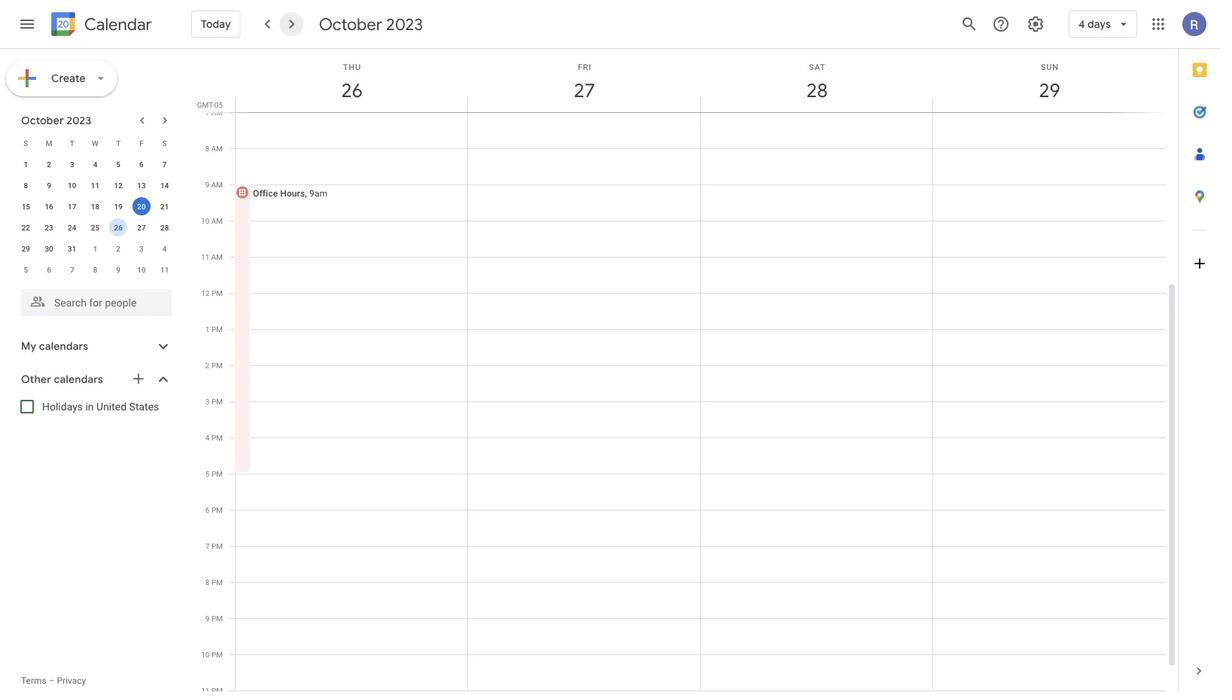 Task type: vqa. For each thing, say whether or not it's contained in the screenshot.
April 5 element
no



Task type: describe. For each thing, give the bounding box(es) containing it.
Search for people text field
[[30, 289, 163, 316]]

1 horizontal spatial october 2023
[[319, 14, 423, 35]]

,
[[305, 188, 307, 198]]

05
[[214, 100, 223, 109]]

2 t from the left
[[116, 139, 121, 148]]

19
[[114, 202, 123, 211]]

in
[[85, 400, 94, 413]]

25 element
[[86, 218, 104, 236]]

26 inside column header
[[340, 78, 362, 103]]

main drawer image
[[18, 15, 36, 33]]

november 8 element
[[86, 261, 104, 279]]

f
[[139, 139, 144, 148]]

pm for 9 pm
[[212, 614, 223, 623]]

create
[[51, 72, 86, 85]]

w
[[92, 139, 99, 148]]

4 for 4 days
[[1079, 17, 1086, 31]]

my calendars button
[[3, 334, 187, 358]]

0 vertical spatial 6
[[139, 160, 144, 169]]

7 am
[[205, 108, 223, 117]]

14 element
[[156, 176, 174, 194]]

other
[[21, 373, 51, 386]]

am for 7 am
[[211, 108, 223, 117]]

4 days
[[1079, 17, 1112, 31]]

9 pm
[[205, 614, 223, 623]]

4 up 11 element
[[93, 160, 97, 169]]

15 element
[[17, 197, 35, 215]]

8 pm
[[205, 578, 223, 587]]

november 4 element
[[156, 239, 174, 258]]

pm for 5 pm
[[212, 469, 223, 478]]

26 column header
[[235, 49, 468, 112]]

m
[[46, 139, 52, 148]]

5 for 5 pm
[[205, 469, 210, 478]]

4 for 4 pm
[[205, 433, 210, 442]]

10 am
[[201, 216, 223, 225]]

26 element
[[109, 218, 127, 236]]

0 horizontal spatial 2
[[47, 160, 51, 169]]

26 link
[[335, 73, 369, 108]]

25
[[91, 223, 100, 232]]

gmt-
[[197, 100, 214, 109]]

16 element
[[40, 197, 58, 215]]

10 element
[[63, 176, 81, 194]]

am for 8 am
[[211, 144, 223, 153]]

sat 28
[[806, 62, 827, 103]]

18 element
[[86, 197, 104, 215]]

terms – privacy
[[21, 675, 86, 686]]

calendar
[[84, 14, 152, 35]]

30 element
[[40, 239, 58, 258]]

11 for 11 element
[[91, 181, 100, 190]]

holidays
[[42, 400, 83, 413]]

office
[[253, 188, 278, 198]]

19 element
[[109, 197, 127, 215]]

grid containing 26
[[193, 49, 1179, 692]]

7 for 7 pm
[[205, 541, 210, 550]]

9 for november 9 'element'
[[116, 265, 121, 274]]

sun
[[1041, 62, 1059, 72]]

10 pm
[[201, 650, 223, 659]]

row group containing 1
[[14, 154, 176, 280]]

0 horizontal spatial 1
[[24, 160, 28, 169]]

thu
[[343, 62, 361, 72]]

calendar heading
[[81, 14, 152, 35]]

7 pm
[[205, 541, 223, 550]]

row containing 15
[[14, 196, 176, 217]]

27 inside row
[[137, 223, 146, 232]]

1 for 1 pm
[[205, 325, 210, 334]]

pm for 6 pm
[[212, 505, 223, 514]]

5 for november 5 element on the top
[[24, 265, 28, 274]]

other calendars
[[21, 373, 103, 386]]

1 t from the left
[[70, 139, 74, 148]]

today
[[201, 17, 231, 31]]

22
[[22, 223, 30, 232]]

0 vertical spatial 5
[[116, 160, 121, 169]]

terms
[[21, 675, 46, 686]]

7 up 14 element
[[163, 160, 167, 169]]

row containing 22
[[14, 217, 176, 238]]

row containing s
[[14, 133, 176, 154]]

8 am
[[205, 144, 223, 153]]

2 for 2 pm
[[205, 361, 210, 370]]

november 7 element
[[63, 261, 81, 279]]

27 column header
[[468, 49, 701, 112]]

29 element
[[17, 239, 35, 258]]

3 for 3 pm
[[205, 397, 210, 406]]

22 element
[[17, 218, 35, 236]]

17 element
[[63, 197, 81, 215]]

1 horizontal spatial october
[[319, 14, 383, 35]]

30
[[45, 244, 53, 253]]

add other calendars image
[[131, 371, 146, 386]]

0 vertical spatial 2023
[[386, 14, 423, 35]]

11 for 11 am
[[201, 252, 210, 261]]

21
[[160, 202, 169, 211]]

pm for 2 pm
[[212, 361, 223, 370]]

2 s from the left
[[162, 139, 167, 148]]

october 2023 grid
[[14, 133, 176, 280]]

20 cell
[[130, 196, 153, 217]]

4 pm
[[205, 433, 223, 442]]

9 for 9 pm
[[205, 614, 210, 623]]

1 pm
[[205, 325, 223, 334]]

10 for november 10 element
[[137, 265, 146, 274]]

9 up 16 'element'
[[47, 181, 51, 190]]

28 element
[[156, 218, 174, 236]]



Task type: locate. For each thing, give the bounding box(es) containing it.
7
[[205, 108, 210, 117], [163, 160, 167, 169], [70, 265, 74, 274], [205, 541, 210, 550]]

12 down 11 am
[[201, 288, 210, 297]]

11 down 10 am
[[201, 252, 210, 261]]

26 down 19
[[114, 223, 123, 232]]

0 horizontal spatial 6
[[47, 265, 51, 274]]

8 for 8 pm
[[205, 578, 210, 587]]

am up "8 am"
[[211, 108, 223, 117]]

6 for november 6 element
[[47, 265, 51, 274]]

2 row from the top
[[14, 154, 176, 175]]

pm down 9 pm
[[212, 650, 223, 659]]

10 down 9 pm
[[201, 650, 210, 659]]

sat
[[809, 62, 826, 72]]

pm up 9 pm
[[212, 578, 223, 587]]

privacy link
[[57, 675, 86, 686]]

row containing 5
[[14, 259, 176, 280]]

0 horizontal spatial t
[[70, 139, 74, 148]]

1 down 12 pm
[[205, 325, 210, 334]]

16
[[45, 202, 53, 211]]

27 link
[[567, 73, 602, 108]]

3 for november 3 element
[[139, 244, 144, 253]]

1 s from the left
[[24, 139, 28, 148]]

2 pm from the top
[[212, 325, 223, 334]]

pm down 2 pm
[[212, 397, 223, 406]]

pm
[[212, 288, 223, 297], [212, 325, 223, 334], [212, 361, 223, 370], [212, 397, 223, 406], [212, 433, 223, 442], [212, 469, 223, 478], [212, 505, 223, 514], [212, 541, 223, 550], [212, 578, 223, 587], [212, 614, 223, 623], [212, 650, 223, 659]]

0 horizontal spatial 11
[[91, 181, 100, 190]]

0 vertical spatial 12
[[114, 181, 123, 190]]

4 left days
[[1079, 17, 1086, 31]]

2023
[[386, 14, 423, 35], [67, 114, 91, 127]]

8 down november 1 element
[[93, 265, 97, 274]]

am up 12 pm
[[211, 252, 223, 261]]

3 up 10 element
[[70, 160, 74, 169]]

28 down sat
[[806, 78, 827, 103]]

pm up 3 pm
[[212, 361, 223, 370]]

12 for 12
[[114, 181, 123, 190]]

6 inside november 6 element
[[47, 265, 51, 274]]

1 vertical spatial 3
[[139, 244, 144, 253]]

1 horizontal spatial 1
[[93, 244, 97, 253]]

holidays in united states
[[42, 400, 159, 413]]

0 vertical spatial october
[[319, 14, 383, 35]]

5 up 12 element
[[116, 160, 121, 169]]

5 pm
[[205, 469, 223, 478]]

6 for 6 pm
[[205, 505, 210, 514]]

26 inside 'cell'
[[114, 223, 123, 232]]

4 days button
[[1069, 6, 1138, 42]]

29 inside column header
[[1038, 78, 1060, 103]]

2 horizontal spatial 6
[[205, 505, 210, 514]]

row down november 1 element
[[14, 259, 176, 280]]

29 inside row
[[22, 244, 30, 253]]

6 down the "30" element
[[47, 265, 51, 274]]

1 vertical spatial 12
[[201, 288, 210, 297]]

0 horizontal spatial 26
[[114, 223, 123, 232]]

1 horizontal spatial 2023
[[386, 14, 423, 35]]

1 horizontal spatial t
[[116, 139, 121, 148]]

0 vertical spatial 2
[[47, 160, 51, 169]]

my
[[21, 340, 36, 353]]

settings menu image
[[1027, 15, 1045, 33]]

6
[[139, 160, 144, 169], [47, 265, 51, 274], [205, 505, 210, 514]]

24
[[68, 223, 76, 232]]

t left w
[[70, 139, 74, 148]]

2 down "m"
[[47, 160, 51, 169]]

3 down 27 element
[[139, 244, 144, 253]]

october 2023 up thu
[[319, 14, 423, 35]]

0 vertical spatial 29
[[1038, 78, 1060, 103]]

0 vertical spatial 28
[[806, 78, 827, 103]]

6 pm from the top
[[212, 469, 223, 478]]

1 am from the top
[[211, 108, 223, 117]]

row containing 8
[[14, 175, 176, 196]]

0 horizontal spatial 3
[[70, 160, 74, 169]]

2 vertical spatial 3
[[205, 397, 210, 406]]

row containing 29
[[14, 238, 176, 259]]

1 horizontal spatial 28
[[806, 78, 827, 103]]

november 2 element
[[109, 239, 127, 258]]

7 for 7 am
[[205, 108, 210, 117]]

28 inside column header
[[806, 78, 827, 103]]

0 horizontal spatial s
[[24, 139, 28, 148]]

17
[[68, 202, 76, 211]]

11 am
[[201, 252, 223, 261]]

4 pm from the top
[[212, 397, 223, 406]]

12 up 19
[[114, 181, 123, 190]]

7 pm from the top
[[212, 505, 223, 514]]

1 down 25 element at the top of the page
[[93, 244, 97, 253]]

states
[[129, 400, 159, 413]]

2 vertical spatial 2
[[205, 361, 210, 370]]

sun 29
[[1038, 62, 1060, 103]]

9am
[[310, 188, 328, 198]]

9 pm from the top
[[212, 578, 223, 587]]

0 horizontal spatial 12
[[114, 181, 123, 190]]

10 pm from the top
[[212, 614, 223, 623]]

0 vertical spatial october 2023
[[319, 14, 423, 35]]

calendar element
[[48, 9, 152, 42]]

28 down 21
[[160, 223, 169, 232]]

4 down 28 element on the left of page
[[163, 244, 167, 253]]

3 am from the top
[[211, 180, 223, 189]]

november 6 element
[[40, 261, 58, 279]]

1 row from the top
[[14, 133, 176, 154]]

9 am
[[205, 180, 223, 189]]

2 for "november 2" element
[[116, 244, 121, 253]]

october 2023
[[319, 14, 423, 35], [21, 114, 91, 127]]

28 column header
[[700, 49, 934, 112]]

3 pm
[[205, 397, 223, 406]]

11 up 18
[[91, 181, 100, 190]]

23
[[45, 223, 53, 232]]

9 down "november 2" element
[[116, 265, 121, 274]]

office hours , 9am
[[253, 188, 328, 198]]

9 for 9 am
[[205, 180, 210, 189]]

5 row from the top
[[14, 217, 176, 238]]

1 horizontal spatial s
[[162, 139, 167, 148]]

21 element
[[156, 197, 174, 215]]

1 inside grid
[[205, 325, 210, 334]]

s
[[24, 139, 28, 148], [162, 139, 167, 148]]

15
[[22, 202, 30, 211]]

t
[[70, 139, 74, 148], [116, 139, 121, 148]]

am for 9 am
[[211, 180, 223, 189]]

calendars for my calendars
[[39, 340, 88, 353]]

18
[[91, 202, 100, 211]]

october
[[319, 14, 383, 35], [21, 114, 64, 127]]

row up november 1 element
[[14, 217, 176, 238]]

1 horizontal spatial 6
[[139, 160, 144, 169]]

1 horizontal spatial 26
[[340, 78, 362, 103]]

2 vertical spatial 11
[[160, 265, 169, 274]]

2 vertical spatial 1
[[205, 325, 210, 334]]

23 element
[[40, 218, 58, 236]]

pm up the 1 pm
[[212, 288, 223, 297]]

12 element
[[109, 176, 127, 194]]

3
[[70, 160, 74, 169], [139, 244, 144, 253], [205, 397, 210, 406]]

13 element
[[132, 176, 151, 194]]

27 down fri
[[573, 78, 595, 103]]

0 vertical spatial 26
[[340, 78, 362, 103]]

5 pm from the top
[[212, 433, 223, 442]]

november 3 element
[[132, 239, 151, 258]]

row containing 1
[[14, 154, 176, 175]]

other calendars button
[[3, 367, 187, 392]]

days
[[1088, 17, 1112, 31]]

2 down the 1 pm
[[205, 361, 210, 370]]

12 pm
[[201, 288, 223, 297]]

11
[[91, 181, 100, 190], [201, 252, 210, 261], [160, 265, 169, 274]]

8 up 9 am
[[205, 144, 210, 153]]

0 vertical spatial 1
[[24, 160, 28, 169]]

11 pm from the top
[[212, 650, 223, 659]]

row down 25 element at the top of the page
[[14, 238, 176, 259]]

1 vertical spatial 6
[[47, 265, 51, 274]]

am
[[211, 108, 223, 117], [211, 144, 223, 153], [211, 180, 223, 189], [211, 216, 223, 225], [211, 252, 223, 261]]

8 up the 15 element
[[24, 181, 28, 190]]

27 element
[[132, 218, 151, 236]]

12 for 12 pm
[[201, 288, 210, 297]]

calendars for other calendars
[[54, 373, 103, 386]]

11 for november 11 element
[[160, 265, 169, 274]]

29 down sun
[[1038, 78, 1060, 103]]

row down 11 element
[[14, 196, 176, 217]]

gmt-05
[[197, 100, 223, 109]]

12
[[114, 181, 123, 190], [201, 288, 210, 297]]

create button
[[6, 60, 117, 96]]

october up "m"
[[21, 114, 64, 127]]

–
[[49, 675, 55, 686]]

9 inside 'element'
[[116, 265, 121, 274]]

thu 26
[[340, 62, 362, 103]]

7 down 31 element
[[70, 265, 74, 274]]

calendars
[[39, 340, 88, 353], [54, 373, 103, 386]]

31
[[68, 244, 76, 253]]

s right f
[[162, 139, 167, 148]]

pm down 4 pm
[[212, 469, 223, 478]]

9 up "10 pm"
[[205, 614, 210, 623]]

27 inside column header
[[573, 78, 595, 103]]

24 element
[[63, 218, 81, 236]]

1 horizontal spatial 5
[[116, 160, 121, 169]]

8
[[205, 144, 210, 153], [24, 181, 28, 190], [93, 265, 97, 274], [205, 578, 210, 587]]

1 vertical spatial 1
[[93, 244, 97, 253]]

november 11 element
[[156, 261, 174, 279]]

hours
[[280, 188, 305, 198]]

27 down 20
[[137, 223, 146, 232]]

12 inside 12 element
[[114, 181, 123, 190]]

1 pm from the top
[[212, 288, 223, 297]]

11 down the november 4 element
[[160, 265, 169, 274]]

1 vertical spatial 29
[[22, 244, 30, 253]]

pm down 5 pm
[[212, 505, 223, 514]]

29
[[1038, 78, 1060, 103], [22, 244, 30, 253]]

14
[[160, 181, 169, 190]]

pm for 4 pm
[[212, 433, 223, 442]]

4 inside grid
[[205, 433, 210, 442]]

28
[[806, 78, 827, 103], [160, 223, 169, 232]]

4 for the november 4 element
[[163, 244, 167, 253]]

november 10 element
[[132, 261, 151, 279]]

t left f
[[116, 139, 121, 148]]

0 vertical spatial 11
[[91, 181, 100, 190]]

1 vertical spatial 28
[[160, 223, 169, 232]]

9
[[205, 180, 210, 189], [47, 181, 51, 190], [116, 265, 121, 274], [205, 614, 210, 623]]

0 horizontal spatial 2023
[[67, 114, 91, 127]]

None search field
[[0, 283, 187, 316]]

8 down 7 pm
[[205, 578, 210, 587]]

8 for november 8 element
[[93, 265, 97, 274]]

calendars up other calendars
[[39, 340, 88, 353]]

1 horizontal spatial 3
[[139, 244, 144, 253]]

2 up november 9 'element'
[[116, 244, 121, 253]]

am down 9 am
[[211, 216, 223, 225]]

10
[[68, 181, 76, 190], [201, 216, 210, 225], [137, 265, 146, 274], [201, 650, 210, 659]]

10 down november 3 element
[[137, 265, 146, 274]]

28 inside row
[[160, 223, 169, 232]]

26 down thu
[[340, 78, 362, 103]]

row
[[14, 133, 176, 154], [14, 154, 176, 175], [14, 175, 176, 196], [14, 196, 176, 217], [14, 217, 176, 238], [14, 238, 176, 259], [14, 259, 176, 280]]

6 row from the top
[[14, 238, 176, 259]]

10 for 10 element
[[68, 181, 76, 190]]

7 row from the top
[[14, 259, 176, 280]]

29 column header
[[933, 49, 1166, 112]]

9 up 10 am
[[205, 180, 210, 189]]

8 pm from the top
[[212, 541, 223, 550]]

5 am from the top
[[211, 252, 223, 261]]

0 horizontal spatial october 2023
[[21, 114, 91, 127]]

october up thu
[[319, 14, 383, 35]]

1 vertical spatial calendars
[[54, 373, 103, 386]]

6 down 5 pm
[[205, 505, 210, 514]]

1 horizontal spatial 27
[[573, 78, 595, 103]]

row down w
[[14, 154, 176, 175]]

7 up 8 pm at the left bottom of the page
[[205, 541, 210, 550]]

10 for 10 pm
[[201, 650, 210, 659]]

1 vertical spatial 2
[[116, 244, 121, 253]]

29 link
[[1033, 73, 1067, 108]]

fri 27
[[573, 62, 595, 103]]

10 up 11 am
[[201, 216, 210, 225]]

10 up the 17
[[68, 181, 76, 190]]

am down 7 am
[[211, 144, 223, 153]]

terms link
[[21, 675, 46, 686]]

28 link
[[800, 73, 835, 108]]

0 horizontal spatial 29
[[22, 244, 30, 253]]

2 vertical spatial 6
[[205, 505, 210, 514]]

am for 11 am
[[211, 252, 223, 261]]

12 inside grid
[[201, 288, 210, 297]]

pm up 2 pm
[[212, 325, 223, 334]]

4 up 5 pm
[[205, 433, 210, 442]]

2 vertical spatial 5
[[205, 469, 210, 478]]

pm down 8 pm at the left bottom of the page
[[212, 614, 223, 623]]

november 9 element
[[109, 261, 127, 279]]

0 vertical spatial 3
[[70, 160, 74, 169]]

2 pm
[[205, 361, 223, 370]]

1 vertical spatial october 2023
[[21, 114, 91, 127]]

7 for "november 7" element
[[70, 265, 74, 274]]

am for 10 am
[[211, 216, 223, 225]]

11 element
[[86, 176, 104, 194]]

2 horizontal spatial 3
[[205, 397, 210, 406]]

3 row from the top
[[14, 175, 176, 196]]

pm for 10 pm
[[212, 650, 223, 659]]

tab list
[[1179, 49, 1221, 650]]

pm down 3 pm
[[212, 433, 223, 442]]

2 horizontal spatial 2
[[205, 361, 210, 370]]

1 vertical spatial october
[[21, 114, 64, 127]]

1 horizontal spatial 29
[[1038, 78, 1060, 103]]

5 down 4 pm
[[205, 469, 210, 478]]

1 vertical spatial 11
[[201, 252, 210, 261]]

1 vertical spatial 26
[[114, 223, 123, 232]]

2 horizontal spatial 5
[[205, 469, 210, 478]]

5 down 29 element on the left top of the page
[[24, 265, 28, 274]]

29 down 22
[[22, 244, 30, 253]]

26 cell
[[107, 217, 130, 238]]

calendars up "in"
[[54, 373, 103, 386]]

0 horizontal spatial 28
[[160, 223, 169, 232]]

1 horizontal spatial 11
[[160, 265, 169, 274]]

row up 11 element
[[14, 133, 176, 154]]

0 horizontal spatial october
[[21, 114, 64, 127]]

31 element
[[63, 239, 81, 258]]

2 horizontal spatial 1
[[205, 325, 210, 334]]

united
[[96, 400, 127, 413]]

pm up 8 pm at the left bottom of the page
[[212, 541, 223, 550]]

1 for november 1 element
[[93, 244, 97, 253]]

pm for 12 pm
[[212, 288, 223, 297]]

4 am from the top
[[211, 216, 223, 225]]

1 horizontal spatial 12
[[201, 288, 210, 297]]

20, today element
[[132, 197, 151, 215]]

4 row from the top
[[14, 196, 176, 217]]

0 vertical spatial calendars
[[39, 340, 88, 353]]

row up 18 element
[[14, 175, 176, 196]]

0 vertical spatial 27
[[573, 78, 595, 103]]

2 horizontal spatial 11
[[201, 252, 210, 261]]

2 am from the top
[[211, 144, 223, 153]]

3 pm from the top
[[212, 361, 223, 370]]

4
[[1079, 17, 1086, 31], [93, 160, 97, 169], [163, 244, 167, 253], [205, 433, 210, 442]]

6 down f
[[139, 160, 144, 169]]

4 inside "popup button"
[[1079, 17, 1086, 31]]

1
[[24, 160, 28, 169], [93, 244, 97, 253], [205, 325, 210, 334]]

october 2023 up "m"
[[21, 114, 91, 127]]

5
[[116, 160, 121, 169], [24, 265, 28, 274], [205, 469, 210, 478]]

20
[[137, 202, 146, 211]]

november 5 element
[[17, 261, 35, 279]]

5 inside grid
[[205, 469, 210, 478]]

pm for 1 pm
[[212, 325, 223, 334]]

grid
[[193, 49, 1179, 692]]

row group
[[14, 154, 176, 280]]

7 left 05
[[205, 108, 210, 117]]

0 horizontal spatial 27
[[137, 223, 146, 232]]

1 vertical spatial 5
[[24, 265, 28, 274]]

my calendars
[[21, 340, 88, 353]]

10 for 10 am
[[201, 216, 210, 225]]

0 horizontal spatial 5
[[24, 265, 28, 274]]

am down "8 am"
[[211, 180, 223, 189]]

november 1 element
[[86, 239, 104, 258]]

today button
[[191, 6, 241, 42]]

privacy
[[57, 675, 86, 686]]

pm for 3 pm
[[212, 397, 223, 406]]

6 pm
[[205, 505, 223, 514]]

3 down 2 pm
[[205, 397, 210, 406]]

1 vertical spatial 2023
[[67, 114, 91, 127]]

s left "m"
[[24, 139, 28, 148]]

pm for 7 pm
[[212, 541, 223, 550]]

13
[[137, 181, 146, 190]]

1 up the 15 element
[[24, 160, 28, 169]]

1 horizontal spatial 2
[[116, 244, 121, 253]]

11 inside grid
[[201, 252, 210, 261]]

8 for 8 am
[[205, 144, 210, 153]]

pm for 8 pm
[[212, 578, 223, 587]]

fri
[[578, 62, 592, 72]]

27
[[573, 78, 595, 103], [137, 223, 146, 232]]

1 vertical spatial 27
[[137, 223, 146, 232]]



